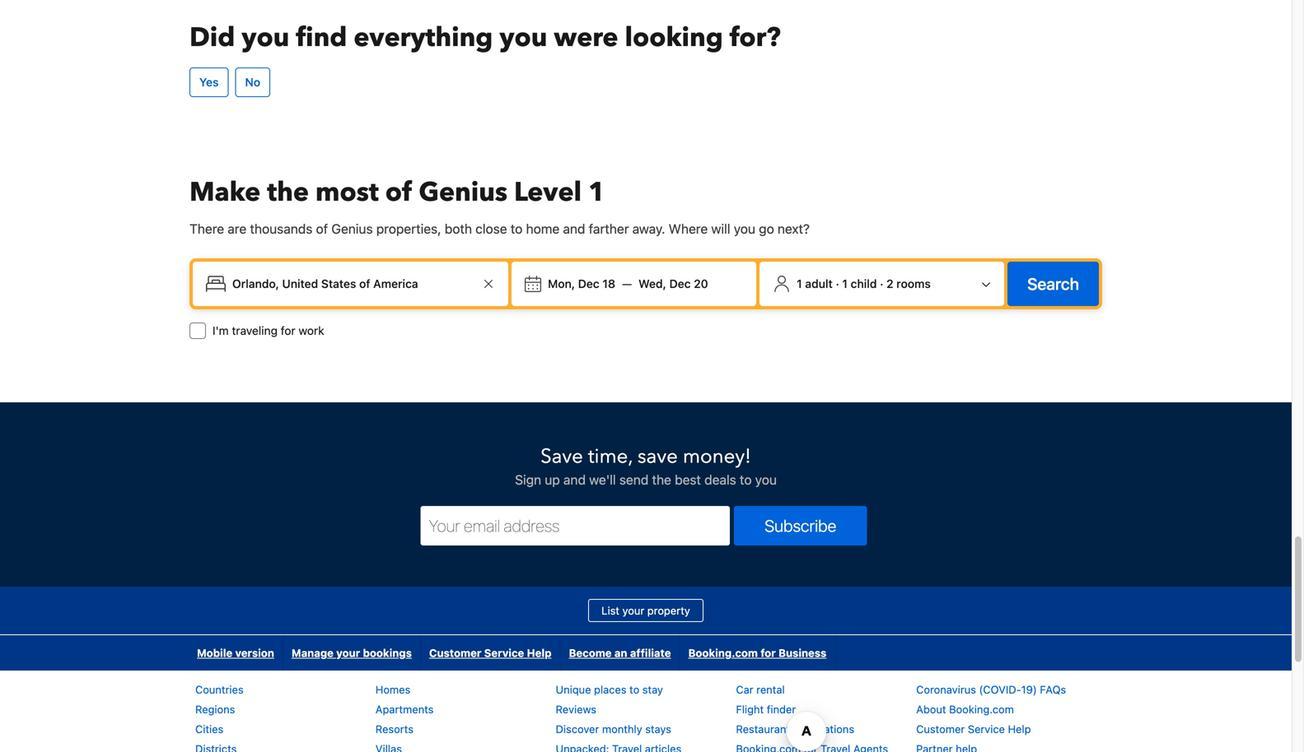 Task type: vqa. For each thing, say whether or not it's contained in the screenshot.
The Manage Your Bookings
yes



Task type: describe. For each thing, give the bounding box(es) containing it.
list your property link
[[588, 600, 703, 623]]

you inside save time, save money! sign up and we'll send the best deals to you
[[755, 472, 777, 488]]

become an affiliate
[[569, 647, 671, 660]]

save
[[540, 443, 583, 471]]

unique
[[556, 684, 591, 696]]

time,
[[588, 443, 633, 471]]

looking
[[625, 20, 723, 55]]

help inside coronavirus (covid-19) faqs about booking.com customer service help
[[1008, 724, 1031, 736]]

stays
[[645, 724, 671, 736]]

mon, dec 18 button
[[541, 269, 622, 299]]

2 dec from the left
[[669, 277, 691, 291]]

service inside coronavirus (covid-19) faqs about booking.com customer service help
[[968, 724, 1005, 736]]

coronavirus (covid-19) faqs about booking.com customer service help
[[916, 684, 1066, 736]]

manage your bookings link
[[283, 636, 420, 671]]

and inside save time, save money! sign up and we'll send the best deals to you
[[563, 472, 586, 488]]

20
[[694, 277, 708, 291]]

rooms
[[896, 277, 931, 291]]

1 adult · 1 child · 2 rooms button
[[766, 268, 998, 300]]

most
[[315, 175, 379, 210]]

car rental link
[[736, 684, 785, 696]]

countries
[[195, 684, 244, 696]]

search
[[1027, 274, 1079, 294]]

your for list
[[622, 605, 644, 617]]

homes link
[[375, 684, 410, 696]]

homes
[[375, 684, 410, 696]]

an
[[614, 647, 627, 660]]

properties,
[[376, 221, 441, 237]]

become
[[569, 647, 612, 660]]

0 horizontal spatial for
[[281, 324, 295, 338]]

car rental flight finder restaurant reservations
[[736, 684, 854, 736]]

no button
[[235, 67, 270, 97]]

booking.com inside coronavirus (covid-19) faqs about booking.com customer service help
[[949, 704, 1014, 716]]

cities
[[195, 724, 223, 736]]

we'll
[[589, 472, 616, 488]]

work
[[299, 324, 324, 338]]

everything
[[354, 20, 493, 55]]

regions link
[[195, 704, 235, 716]]

unique places to stay reviews discover monthly stays
[[556, 684, 671, 736]]

to inside save time, save money! sign up and we'll send the best deals to you
[[740, 472, 752, 488]]

i'm
[[213, 324, 229, 338]]

level
[[514, 175, 582, 210]]

home
[[526, 221, 560, 237]]

go
[[759, 221, 774, 237]]

business
[[779, 647, 826, 660]]

are
[[228, 221, 246, 237]]

countries regions cities
[[195, 684, 244, 736]]

best
[[675, 472, 701, 488]]

of for most
[[385, 175, 412, 210]]

mobile version link
[[189, 636, 282, 671]]

1 adult · 1 child · 2 rooms
[[797, 277, 931, 291]]

make
[[189, 175, 260, 210]]

up
[[545, 472, 560, 488]]

your for manage
[[336, 647, 360, 660]]

reviews link
[[556, 704, 596, 716]]

reservations
[[793, 724, 854, 736]]

flight
[[736, 704, 764, 716]]

countries link
[[195, 684, 244, 696]]

save
[[638, 443, 678, 471]]

save time, save money! sign up and we'll send the best deals to you
[[515, 443, 777, 488]]

customer inside coronavirus (covid-19) faqs about booking.com customer service help
[[916, 724, 965, 736]]

mobile version
[[197, 647, 274, 660]]

to inside unique places to stay reviews discover monthly stays
[[629, 684, 639, 696]]

coronavirus (covid-19) faqs link
[[916, 684, 1066, 696]]

subscribe
[[765, 516, 836, 536]]

apartments link
[[375, 704, 434, 716]]

farther
[[589, 221, 629, 237]]

cities link
[[195, 724, 223, 736]]

2 horizontal spatial 1
[[842, 277, 848, 291]]

customer inside 'link'
[[429, 647, 481, 660]]

finder
[[767, 704, 796, 716]]

the inside save time, save money! sign up and we'll send the best deals to you
[[652, 472, 671, 488]]

0 vertical spatial service
[[484, 647, 524, 660]]

child
[[851, 277, 877, 291]]

list
[[602, 605, 619, 617]]

help inside 'link'
[[527, 647, 552, 660]]

close
[[475, 221, 507, 237]]

will
[[711, 221, 730, 237]]

customer service help link for about booking.com
[[916, 724, 1031, 736]]

genius for level
[[419, 175, 507, 210]]

wed,
[[639, 277, 666, 291]]

of for thousands
[[316, 221, 328, 237]]



Task type: locate. For each thing, give the bounding box(es) containing it.
restaurant
[[736, 724, 790, 736]]

for
[[281, 324, 295, 338], [761, 647, 776, 660]]

0 horizontal spatial the
[[267, 175, 309, 210]]

your right list
[[622, 605, 644, 617]]

dec left 20
[[669, 277, 691, 291]]

2 · from the left
[[880, 277, 883, 291]]

search button
[[1008, 262, 1099, 306]]

to left stay
[[629, 684, 639, 696]]

booking.com for business link
[[680, 636, 835, 671]]

0 horizontal spatial booking.com
[[688, 647, 758, 660]]

1 horizontal spatial your
[[622, 605, 644, 617]]

1 left adult
[[797, 277, 802, 291]]

of up properties,
[[385, 175, 412, 210]]

sign
[[515, 472, 541, 488]]

genius for properties,
[[331, 221, 373, 237]]

were
[[554, 20, 618, 55]]

0 horizontal spatial dec
[[578, 277, 599, 291]]

regions
[[195, 704, 235, 716]]

0 vertical spatial customer service help link
[[421, 636, 560, 671]]

1 vertical spatial genius
[[331, 221, 373, 237]]

customer service help link for manage your bookings
[[421, 636, 560, 671]]

customer service help link
[[421, 636, 560, 671], [916, 724, 1031, 736]]

1 horizontal spatial ·
[[880, 277, 883, 291]]

0 horizontal spatial customer
[[429, 647, 481, 660]]

1 vertical spatial for
[[761, 647, 776, 660]]

both
[[445, 221, 472, 237]]

1 left "child"
[[842, 277, 848, 291]]

did you find everything you were looking for?
[[189, 20, 781, 55]]

for left the business
[[761, 647, 776, 660]]

your right manage
[[336, 647, 360, 660]]

customer service help
[[429, 647, 552, 660]]

· right adult
[[836, 277, 839, 291]]

1 vertical spatial customer service help link
[[916, 724, 1031, 736]]

1 · from the left
[[836, 277, 839, 291]]

version
[[235, 647, 274, 660]]

coronavirus
[[916, 684, 976, 696]]

apartments
[[375, 704, 434, 716]]

1 horizontal spatial help
[[1008, 724, 1031, 736]]

0 horizontal spatial ·
[[836, 277, 839, 291]]

2 and from the top
[[563, 472, 586, 488]]

· left 2
[[880, 277, 883, 291]]

list your property
[[602, 605, 690, 617]]

you right deals
[[755, 472, 777, 488]]

and right home
[[563, 221, 585, 237]]

rental
[[756, 684, 785, 696]]

bookings
[[363, 647, 412, 660]]

about
[[916, 704, 946, 716]]

stay
[[642, 684, 663, 696]]

Your email address email field
[[421, 507, 730, 546]]

—
[[622, 277, 632, 291]]

1 horizontal spatial of
[[385, 175, 412, 210]]

away.
[[632, 221, 665, 237]]

where
[[669, 221, 708, 237]]

0 vertical spatial customer
[[429, 647, 481, 660]]

restaurant reservations link
[[736, 724, 854, 736]]

flight finder link
[[736, 704, 796, 716]]

you
[[242, 20, 289, 55], [500, 20, 547, 55], [734, 221, 755, 237], [755, 472, 777, 488]]

0 vertical spatial and
[[563, 221, 585, 237]]

0 horizontal spatial customer service help link
[[421, 636, 560, 671]]

booking.com for business
[[688, 647, 826, 660]]

yes button
[[189, 67, 229, 97]]

(covid-
[[979, 684, 1021, 696]]

resorts link
[[375, 724, 414, 736]]

adult
[[805, 277, 833, 291]]

19)
[[1021, 684, 1037, 696]]

customer
[[429, 647, 481, 660], [916, 724, 965, 736]]

genius up both
[[419, 175, 507, 210]]

become an affiliate link
[[561, 636, 679, 671]]

booking.com
[[688, 647, 758, 660], [949, 704, 1014, 716]]

homes apartments resorts
[[375, 684, 434, 736]]

0 horizontal spatial your
[[336, 647, 360, 660]]

and right up
[[563, 472, 586, 488]]

car
[[736, 684, 753, 696]]

2 horizontal spatial to
[[740, 472, 752, 488]]

mon, dec 18 — wed, dec 20
[[548, 277, 708, 291]]

manage
[[292, 647, 334, 660]]

help down 19)
[[1008, 724, 1031, 736]]

for?
[[730, 20, 781, 55]]

and
[[563, 221, 585, 237], [563, 472, 586, 488]]

1 horizontal spatial dec
[[669, 277, 691, 291]]

save time, save money! footer
[[0, 402, 1292, 753]]

property
[[647, 605, 690, 617]]

i'm traveling for work
[[213, 324, 324, 338]]

2 vertical spatial to
[[629, 684, 639, 696]]

1 vertical spatial booking.com
[[949, 704, 1014, 716]]

help
[[527, 647, 552, 660], [1008, 724, 1031, 736]]

1 horizontal spatial customer service help link
[[916, 724, 1031, 736]]

18
[[602, 277, 615, 291]]

1 horizontal spatial booking.com
[[949, 704, 1014, 716]]

places
[[594, 684, 626, 696]]

1 horizontal spatial service
[[968, 724, 1005, 736]]

0 horizontal spatial 1
[[588, 175, 605, 210]]

booking.com up car at the right
[[688, 647, 758, 660]]

1 vertical spatial help
[[1008, 724, 1031, 736]]

navigation
[[189, 636, 836, 671]]

1 horizontal spatial for
[[761, 647, 776, 660]]

0 vertical spatial help
[[527, 647, 552, 660]]

find
[[296, 20, 347, 55]]

1 vertical spatial the
[[652, 472, 671, 488]]

of right thousands
[[316, 221, 328, 237]]

help left become
[[527, 647, 552, 660]]

for inside navigation
[[761, 647, 776, 660]]

0 horizontal spatial genius
[[331, 221, 373, 237]]

0 vertical spatial your
[[622, 605, 644, 617]]

1 up farther
[[588, 175, 605, 210]]

you up no
[[242, 20, 289, 55]]

unique places to stay link
[[556, 684, 663, 696]]

dec left '18'
[[578, 277, 599, 291]]

0 horizontal spatial of
[[316, 221, 328, 237]]

customer down about at right
[[916, 724, 965, 736]]

resorts
[[375, 724, 414, 736]]

customer right bookings
[[429, 647, 481, 660]]

1 and from the top
[[563, 221, 585, 237]]

subscribe button
[[734, 507, 867, 546]]

for left work
[[281, 324, 295, 338]]

1 dec from the left
[[578, 277, 599, 291]]

Where are you going? field
[[226, 269, 479, 299]]

to right deals
[[740, 472, 752, 488]]

booking.com down coronavirus (covid-19) faqs link
[[949, 704, 1014, 716]]

no
[[245, 75, 260, 89]]

2
[[886, 277, 893, 291]]

reviews
[[556, 704, 596, 716]]

about booking.com link
[[916, 704, 1014, 716]]

did
[[189, 20, 235, 55]]

deals
[[704, 472, 736, 488]]

0 vertical spatial of
[[385, 175, 412, 210]]

0 vertical spatial for
[[281, 324, 295, 338]]

1 horizontal spatial genius
[[419, 175, 507, 210]]

1 horizontal spatial the
[[652, 472, 671, 488]]

there
[[189, 221, 224, 237]]

0 vertical spatial to
[[511, 221, 523, 237]]

1 vertical spatial and
[[563, 472, 586, 488]]

genius down 'most'
[[331, 221, 373, 237]]

the down save
[[652, 472, 671, 488]]

1 vertical spatial service
[[968, 724, 1005, 736]]

make the most of genius level 1
[[189, 175, 605, 210]]

0 horizontal spatial service
[[484, 647, 524, 660]]

send
[[619, 472, 649, 488]]

0 horizontal spatial to
[[511, 221, 523, 237]]

you left were
[[500, 20, 547, 55]]

1 vertical spatial your
[[336, 647, 360, 660]]

to right close
[[511, 221, 523, 237]]

mobile
[[197, 647, 233, 660]]

0 vertical spatial the
[[267, 175, 309, 210]]

the
[[267, 175, 309, 210], [652, 472, 671, 488]]

1 vertical spatial to
[[740, 472, 752, 488]]

navigation containing mobile version
[[189, 636, 836, 671]]

1 vertical spatial customer
[[916, 724, 965, 736]]

discover
[[556, 724, 599, 736]]

1 horizontal spatial customer
[[916, 724, 965, 736]]

genius
[[419, 175, 507, 210], [331, 221, 373, 237]]

traveling
[[232, 324, 278, 338]]

1 horizontal spatial 1
[[797, 277, 802, 291]]

your inside navigation
[[336, 647, 360, 660]]

affiliate
[[630, 647, 671, 660]]

thousands
[[250, 221, 312, 237]]

faqs
[[1040, 684, 1066, 696]]

0 vertical spatial genius
[[419, 175, 507, 210]]

1 vertical spatial of
[[316, 221, 328, 237]]

the up thousands
[[267, 175, 309, 210]]

you left go
[[734, 221, 755, 237]]

0 vertical spatial booking.com
[[688, 647, 758, 660]]

1
[[588, 175, 605, 210], [797, 277, 802, 291], [842, 277, 848, 291]]

navigation inside the save time, save money! footer
[[189, 636, 836, 671]]

there are thousands of genius properties, both close to home and farther away. where will you go next?
[[189, 221, 810, 237]]

0 horizontal spatial help
[[527, 647, 552, 660]]

·
[[836, 277, 839, 291], [880, 277, 883, 291]]

1 horizontal spatial to
[[629, 684, 639, 696]]

next?
[[778, 221, 810, 237]]



